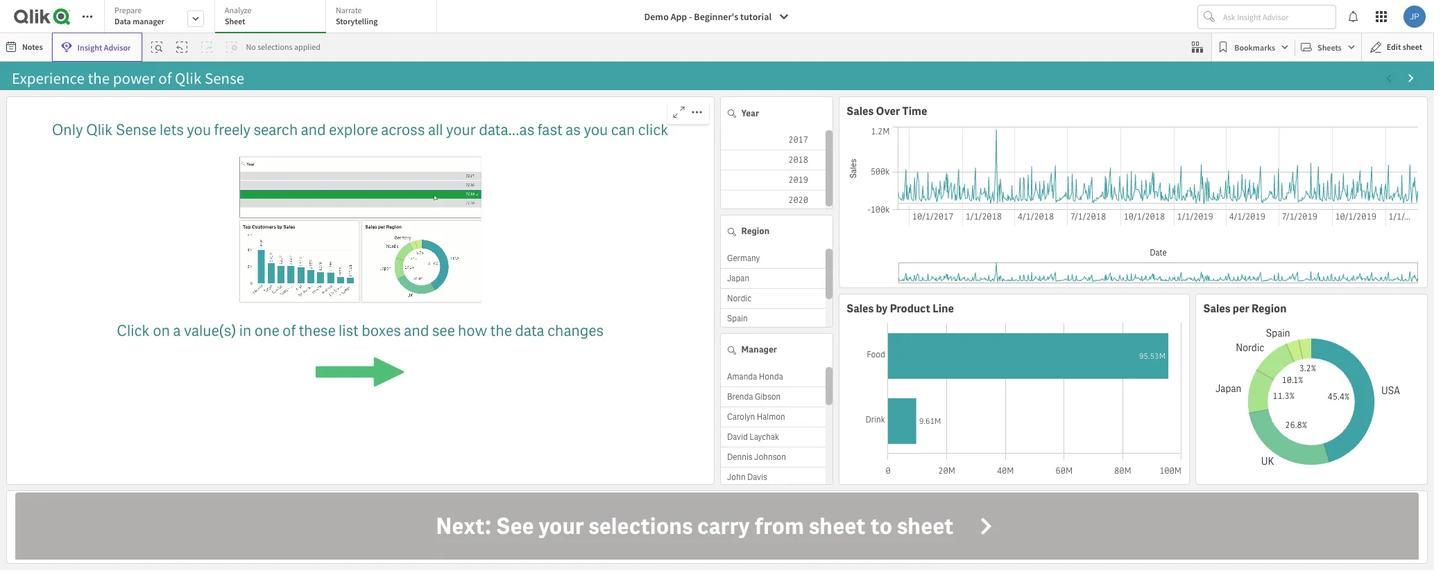 Task type: vqa. For each thing, say whether or not it's contained in the screenshot.
objects
no



Task type: describe. For each thing, give the bounding box(es) containing it.
across
[[381, 120, 425, 140]]

selections inside button
[[588, 512, 693, 542]]

2017
[[788, 135, 808, 146]]

data
[[515, 321, 544, 341]]

by
[[876, 302, 888, 316]]

lets
[[160, 120, 184, 140]]

on
[[153, 321, 170, 341]]

click
[[117, 321, 150, 341]]

analyze
[[225, 5, 251, 15]]

see
[[432, 321, 455, 341]]

sales over time application
[[839, 96, 1428, 288]]

to
[[870, 512, 892, 542]]

0 horizontal spatial and
[[301, 120, 326, 140]]

1 you from the left
[[187, 120, 211, 140]]

bookmarks button
[[1215, 36, 1292, 58]]

david laychak optional. 4 of 19 row
[[720, 428, 825, 448]]

narrate storytelling
[[336, 5, 378, 26]]

one
[[254, 321, 279, 341]]

sales for sales per region
[[1203, 302, 1230, 316]]

2020 optional. 4 of 5 row
[[720, 191, 825, 211]]

changes
[[547, 321, 604, 341]]

amanda honda
[[727, 372, 783, 383]]

over
[[876, 104, 900, 119]]

1 horizontal spatial sheet
[[897, 512, 954, 542]]

2018 optional. 2 of 5 row
[[720, 151, 825, 171]]

sales per region application
[[1196, 294, 1428, 486]]

data...as
[[479, 120, 535, 140]]

these
[[299, 321, 336, 341]]

amanda
[[727, 372, 757, 383]]

demo app - beginner's tutorial button
[[636, 6, 798, 28]]

james peterson image
[[1404, 6, 1426, 28]]

no
[[246, 42, 256, 52]]

john
[[727, 472, 745, 483]]

time
[[902, 104, 927, 119]]

list
[[339, 321, 359, 341]]

laychak
[[749, 432, 779, 443]]

japan optional. 2 of 7 row
[[720, 269, 825, 289]]

line
[[933, 302, 954, 316]]

2017 optional. 1 of 5 row
[[720, 130, 825, 151]]

click on a value(s) in one of these list boxes and see how the data changes
[[117, 321, 604, 341]]

see
[[496, 512, 534, 542]]

nordic
[[727, 293, 751, 304]]

region inside sales per region application
[[1252, 302, 1287, 316]]

dennis johnson optional. 5 of 19 row
[[720, 448, 825, 468]]

manager
[[133, 16, 164, 26]]

2020
[[788, 195, 808, 206]]

amanda honda optional. 1 of 19 row
[[720, 367, 825, 387]]

advisor
[[104, 42, 131, 52]]

the
[[490, 321, 512, 341]]

demo app - beginner's tutorial
[[644, 10, 772, 23]]

germany
[[727, 253, 760, 264]]

year
[[741, 107, 759, 119]]

freely
[[214, 120, 251, 140]]

explore
[[329, 120, 378, 140]]

2019 optional. 3 of 5 row
[[720, 171, 825, 191]]

0 vertical spatial region
[[741, 226, 770, 238]]

a
[[173, 321, 181, 341]]

per
[[1233, 302, 1249, 316]]

sales by product line application
[[839, 294, 1190, 486]]

brenda gibson optional. 2 of 19 row
[[720, 387, 825, 408]]

in
[[239, 321, 251, 341]]

your inside next: see your selections carry from sheet to sheet button
[[538, 512, 584, 542]]

as
[[566, 120, 581, 140]]

davis
[[747, 472, 767, 483]]

japan
[[727, 273, 749, 284]]

how
[[458, 321, 487, 341]]

edit sheet button
[[1361, 33, 1434, 62]]

only qlik sense lets you freely search and explore across all your data...as fast as you can click
[[52, 120, 669, 140]]

manager
[[741, 344, 777, 356]]

carolyn halmon
[[727, 412, 785, 423]]

-
[[689, 10, 692, 23]]



Task type: locate. For each thing, give the bounding box(es) containing it.
sales for sales over time
[[846, 104, 874, 119]]

sheets button
[[1298, 36, 1358, 58]]

and left see
[[404, 321, 429, 341]]

0 vertical spatial your
[[446, 120, 476, 140]]

sales left over
[[846, 104, 874, 119]]

app
[[671, 10, 687, 23]]

dennis johnson
[[727, 452, 786, 463]]

prepare
[[114, 5, 142, 15]]

0 vertical spatial selections
[[257, 42, 292, 52]]

you right as
[[584, 120, 608, 140]]

sales inside application
[[1203, 302, 1230, 316]]

notes button
[[3, 36, 48, 58]]

sheet
[[1403, 42, 1422, 52], [809, 512, 866, 542], [897, 512, 954, 542]]

sense
[[116, 120, 156, 140]]

john davis
[[727, 472, 767, 483]]

insight advisor
[[77, 42, 131, 52]]

sheet left the to
[[809, 512, 866, 542]]

you
[[187, 120, 211, 140], [584, 120, 608, 140]]

spain optional. 4 of 7 row
[[720, 309, 825, 329]]

tutorial
[[740, 10, 772, 23]]

0 horizontal spatial region
[[741, 226, 770, 238]]

application
[[6, 96, 714, 486], [15, 99, 705, 483]]

sheet
[[225, 16, 245, 26]]

david
[[727, 432, 748, 443]]

nordic optional. 3 of 7 row
[[720, 289, 825, 309]]

next: see your selections carry from sheet to sheet button
[[15, 493, 1419, 561]]

bookmarks
[[1234, 42, 1275, 52]]

edit sheet
[[1387, 42, 1422, 52]]

step back image
[[177, 42, 188, 53]]

0 horizontal spatial sheet
[[809, 512, 866, 542]]

1 vertical spatial selections
[[588, 512, 693, 542]]

1 horizontal spatial selections
[[588, 512, 693, 542]]

2018
[[788, 155, 808, 166]]

johnson
[[754, 452, 786, 463]]

1 horizontal spatial and
[[404, 321, 429, 341]]

and right search
[[301, 120, 326, 140]]

sales
[[846, 104, 874, 119], [846, 302, 874, 316], [1203, 302, 1230, 316]]

sales by product line
[[846, 302, 954, 316]]

demo
[[644, 10, 669, 23]]

sales left per
[[1203, 302, 1230, 316]]

honda
[[758, 372, 783, 383]]

sales over time
[[846, 104, 927, 119]]

prepare data manager
[[114, 5, 164, 26]]

germany optional. 1 of 7 row
[[720, 249, 825, 269]]

brenda gibson
[[727, 392, 780, 403]]

john davis optional. 6 of 19 row
[[720, 468, 825, 488]]

selections
[[257, 42, 292, 52], [588, 512, 693, 542]]

carolyn halmon optional. 3 of 19 row
[[720, 408, 825, 428]]

sales inside "application"
[[846, 302, 874, 316]]

next: see your selections carry from sheet to sheet
[[436, 512, 954, 542]]

spain
[[727, 313, 747, 325]]

data
[[114, 16, 131, 26]]

of
[[282, 321, 296, 341]]

and
[[301, 120, 326, 140], [404, 321, 429, 341]]

Ask Insight Advisor text field
[[1220, 6, 1336, 28]]

search
[[254, 120, 298, 140]]

insight
[[77, 42, 102, 52]]

your right all
[[446, 120, 476, 140]]

carolyn
[[727, 412, 755, 423]]

0 horizontal spatial you
[[187, 120, 211, 140]]

next:
[[436, 512, 491, 542]]

insight advisor button
[[52, 33, 143, 62]]

sales per region
[[1203, 302, 1287, 316]]

value(s)
[[184, 321, 236, 341]]

region right per
[[1252, 302, 1287, 316]]

2019
[[788, 175, 808, 186]]

next: see your selections carry from sheet to sheet application
[[0, 0, 1434, 571], [6, 491, 1428, 565]]

0 horizontal spatial selections
[[257, 42, 292, 52]]

region up germany
[[741, 226, 770, 238]]

0 vertical spatial and
[[301, 120, 326, 140]]

sales inside application
[[846, 104, 874, 119]]

sales left by
[[846, 302, 874, 316]]

sheets
[[1318, 42, 1342, 52]]

analyze sheet
[[225, 5, 251, 26]]

sheet right the to
[[897, 512, 954, 542]]

your right see
[[538, 512, 584, 542]]

tab list
[[104, 0, 442, 35]]

gibson
[[754, 392, 780, 403]]

halmon
[[756, 412, 785, 423]]

your
[[446, 120, 476, 140], [538, 512, 584, 542]]

2 horizontal spatial sheet
[[1403, 42, 1422, 52]]

smart search image
[[152, 42, 163, 53]]

david laychak
[[727, 432, 779, 443]]

1 horizontal spatial region
[[1252, 302, 1287, 316]]

only
[[52, 120, 83, 140]]

2 you from the left
[[584, 120, 608, 140]]

can
[[611, 120, 635, 140]]

qlik
[[86, 120, 113, 140]]

selections tool image
[[1192, 42, 1203, 53]]

all
[[428, 120, 443, 140]]

from
[[754, 512, 804, 542]]

applied
[[294, 42, 321, 52]]

1 vertical spatial and
[[404, 321, 429, 341]]

you right lets
[[187, 120, 211, 140]]

brenda
[[727, 392, 753, 403]]

carry
[[697, 512, 750, 542]]

1 horizontal spatial you
[[584, 120, 608, 140]]

1 horizontal spatial your
[[538, 512, 584, 542]]

boxes
[[362, 321, 401, 341]]

product
[[890, 302, 930, 316]]

tab list containing prepare
[[104, 0, 442, 35]]

click
[[638, 120, 669, 140]]

dennis
[[727, 452, 752, 463]]

next sheet: product details image
[[1406, 73, 1417, 84]]

sheet inside "button"
[[1403, 42, 1422, 52]]

edit
[[1387, 42, 1401, 52]]

sales for sales by product line
[[846, 302, 874, 316]]

fast
[[538, 120, 562, 140]]

storytelling
[[336, 16, 378, 26]]

no selections applied
[[246, 42, 321, 52]]

sheet right edit
[[1403, 42, 1422, 52]]

1 vertical spatial region
[[1252, 302, 1287, 316]]

beginner's
[[694, 10, 738, 23]]

1 vertical spatial your
[[538, 512, 584, 542]]

0 horizontal spatial your
[[446, 120, 476, 140]]



